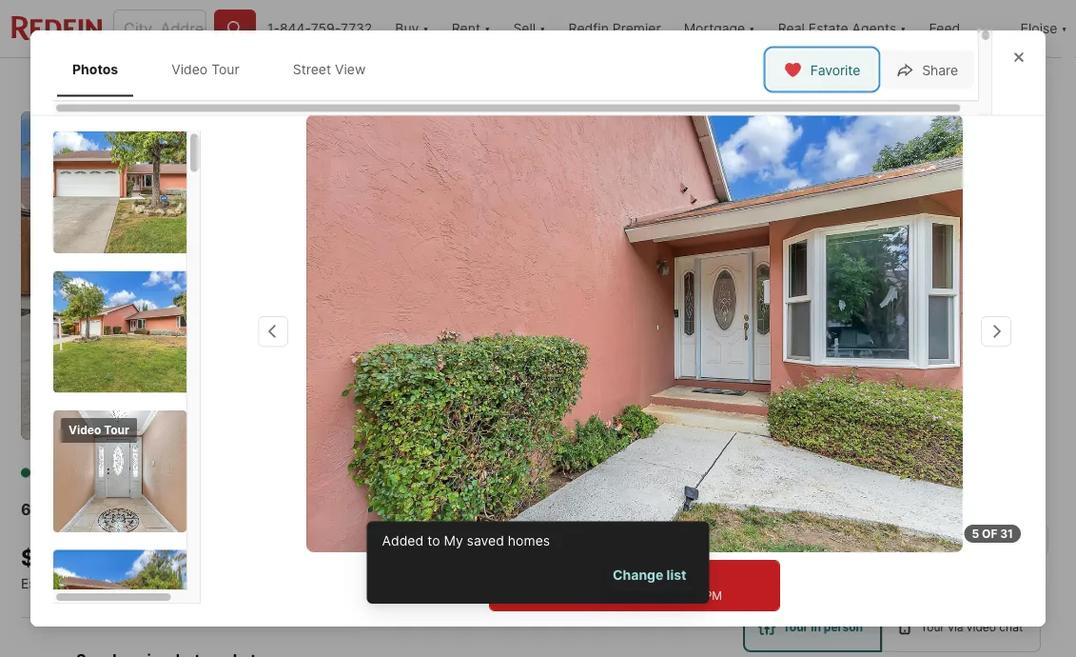 Task type: vqa. For each thing, say whether or not it's contained in the screenshot.
Added
yes



Task type: describe. For each thing, give the bounding box(es) containing it.
go tour this home
[[744, 463, 934, 489]]

video tour tab
[[156, 46, 255, 93]]

street view inside tab
[[293, 61, 366, 77]]

tour via video chat
[[921, 620, 1024, 634]]

tour for schedule
[[653, 570, 680, 587]]

1-
[[268, 20, 280, 37]]

this
[[828, 463, 869, 489]]

x-out button
[[844, 63, 939, 102]]

4pm
[[153, 132, 178, 146]]

share for share button below "feed" button
[[990, 76, 1025, 92]]

search link
[[42, 73, 126, 96]]

95119
[[314, 500, 357, 518]]

approved
[[175, 575, 237, 591]]

my
[[444, 533, 463, 549]]

out
[[900, 76, 923, 92]]

844-
[[280, 20, 311, 37]]

overview
[[168, 76, 231, 93]]

photos
[[965, 397, 1010, 413]]

share button down "feed" button
[[947, 63, 1042, 102]]

share button down feed
[[880, 50, 975, 89]]

6382 san anselmo way ,
[[21, 500, 202, 518]]

for sale - active
[[38, 465, 162, 481]]

today
[[629, 588, 661, 602]]

1 tab from the left
[[394, 62, 546, 108]]

video button
[[36, 387, 133, 425]]

1-844-759-7732
[[268, 20, 373, 37]]

1-844-759-7732 link
[[268, 20, 373, 37]]

added
[[382, 533, 424, 549]]

property details
[[273, 76, 373, 93]]

list
[[667, 567, 687, 583]]

feed button
[[918, 0, 1010, 57]]

$9,524
[[48, 575, 93, 591]]

/mo
[[93, 575, 117, 591]]

29
[[969, 522, 1005, 555]]

of
[[983, 527, 998, 540]]

open
[[44, 132, 76, 146]]

sat,
[[78, 132, 103, 146]]

available:
[[576, 588, 626, 602]]

2 tab from the left
[[546, 62, 638, 108]]

friday 27 oct
[[779, 506, 818, 571]]

est.
[[21, 575, 44, 591]]

street inside tab
[[293, 61, 331, 77]]

oct for 28
[[880, 557, 905, 571]]

property details tab
[[252, 62, 394, 108]]

1 image image from the top
[[53, 131, 201, 253]]

share for share button under feed
[[923, 62, 959, 78]]

ca 95119
[[289, 500, 357, 518]]

homes
[[508, 533, 550, 549]]

saturday 28 oct
[[863, 506, 922, 571]]

2 vertical spatial video
[[69, 423, 101, 437]]

sunday
[[964, 506, 1010, 520]]

oct for 29
[[975, 557, 999, 571]]

feed
[[930, 20, 961, 37]]

30 photos
[[944, 397, 1010, 413]]

change list
[[613, 567, 687, 583]]

tour for go
[[779, 463, 823, 489]]

change list button
[[606, 557, 695, 592]]

added to my saved homes
[[382, 533, 550, 549]]

oct for 27
[[786, 557, 811, 571]]

2:30
[[678, 588, 702, 602]]

open sat, 2pm to 4pm
[[44, 132, 178, 146]]

1 vertical spatial video tour
[[69, 423, 129, 437]]

get
[[121, 575, 144, 591]]

2pm
[[106, 132, 131, 146]]

chat
[[1000, 620, 1024, 634]]

friday
[[779, 506, 818, 520]]

street inside 'button'
[[183, 397, 223, 413]]

27
[[781, 522, 815, 555]]

san
[[64, 500, 93, 518]]

next image
[[1019, 524, 1049, 554]]

overview tab
[[147, 62, 252, 108]]

,
[[197, 500, 202, 518]]

active
[[115, 465, 162, 481]]

street view tab
[[278, 46, 381, 93]]

property
[[273, 76, 328, 93]]

sunday 29 oct
[[964, 506, 1010, 571]]

6382 san anselmo way image
[[306, 114, 964, 552]]

pre-
[[147, 575, 175, 591]]

favorite inside dialog
[[811, 62, 861, 78]]



Task type: locate. For each thing, give the bounding box(es) containing it.
0 vertical spatial image image
[[53, 131, 201, 253]]

0 vertical spatial street
[[293, 61, 331, 77]]

$1,300,000
[[21, 544, 146, 570]]

change
[[613, 567, 664, 583]]

tab list inside dialog
[[53, 42, 400, 97]]

3 image image from the top
[[53, 410, 187, 532]]

view inside street view tab
[[335, 61, 366, 77]]

1 oct from the left
[[786, 557, 811, 571]]

3 oct from the left
[[975, 557, 999, 571]]

video up sale on the left of page
[[69, 423, 101, 437]]

1 horizontal spatial street view
[[293, 61, 366, 77]]

get pre-approved link
[[121, 575, 237, 591]]

tour via video chat option
[[882, 603, 1042, 652]]

1 vertical spatial street
[[183, 397, 223, 413]]

details
[[331, 76, 373, 93]]

at
[[665, 588, 675, 602]]

submit search image
[[226, 19, 245, 38]]

oct inside sunday 29 oct
[[975, 557, 999, 571]]

list box
[[744, 603, 1042, 652]]

photos tab
[[57, 46, 134, 93]]

30
[[944, 397, 962, 413]]

2 oct from the left
[[880, 557, 905, 571]]

None button
[[755, 494, 842, 584], [849, 495, 936, 583], [944, 495, 1030, 583], [755, 494, 842, 584], [849, 495, 936, 583], [944, 495, 1030, 583]]

saturday
[[863, 506, 922, 520]]

tab list containing search
[[21, 58, 654, 108]]

0 vertical spatial video tour
[[172, 61, 240, 77]]

tour inside schedule tour next available: today at 2:30 pm
[[653, 570, 680, 587]]

2 horizontal spatial oct
[[975, 557, 999, 571]]

oct down 28
[[880, 557, 905, 571]]

5 of 31
[[973, 527, 1014, 540]]

baths
[[364, 573, 405, 592]]

x-out
[[887, 76, 923, 92]]

28
[[875, 522, 910, 555]]

video tour inside tab
[[172, 61, 240, 77]]

1 vertical spatial image image
[[53, 270, 201, 392]]

0 horizontal spatial video tour
[[69, 423, 129, 437]]

home
[[874, 463, 934, 489]]

share button
[[880, 50, 975, 89], [947, 63, 1042, 102]]

tour in person
[[783, 620, 864, 634]]

pm
[[705, 588, 723, 602]]

photos
[[72, 61, 118, 77]]

street view
[[293, 61, 366, 77], [183, 397, 258, 413]]

oct down 29
[[975, 557, 999, 571]]

0 horizontal spatial view
[[226, 397, 258, 413]]

$1,300,000 est. $9,524 /mo get pre-approved
[[21, 544, 237, 591]]

-
[[105, 465, 111, 481]]

share down "feed" button
[[990, 76, 1025, 92]]

video tour down submit search image
[[172, 61, 240, 77]]

7732
[[341, 20, 373, 37]]

video tour
[[172, 61, 240, 77], [69, 423, 129, 437]]

1 vertical spatial view
[[226, 397, 258, 413]]

saved
[[467, 533, 505, 549]]

view inside street view 'button'
[[226, 397, 258, 413]]

6382 san anselmo way, san jose, ca 95119 image
[[21, 111, 736, 440], [744, 111, 1042, 272], [744, 279, 1042, 440]]

street view button
[[141, 387, 275, 425]]

1 horizontal spatial video tour
[[172, 61, 240, 77]]

schedule tour next available: today at 2:30 pm
[[548, 570, 723, 602]]

1 vertical spatial tour
[[653, 570, 680, 587]]

1 horizontal spatial share
[[990, 76, 1025, 92]]

5
[[973, 527, 980, 540]]

video
[[172, 61, 208, 77], [79, 397, 117, 413], [69, 423, 101, 437]]

oct inside saturday 28 oct
[[880, 557, 905, 571]]

0 horizontal spatial oct
[[786, 557, 811, 571]]

sale
[[68, 465, 101, 481]]

0 horizontal spatial street view
[[183, 397, 258, 413]]

video up for sale - active
[[79, 397, 117, 413]]

0 vertical spatial view
[[335, 61, 366, 77]]

tab list for share
[[53, 42, 400, 97]]

0 horizontal spatial share
[[923, 62, 959, 78]]

map entry image
[[587, 463, 714, 589]]

1 horizontal spatial street
[[293, 61, 331, 77]]

tour up -
[[104, 423, 129, 437]]

share
[[923, 62, 959, 78], [990, 76, 1025, 92]]

tab
[[394, 62, 546, 108], [546, 62, 638, 108]]

City, Address, School, Agent, ZIP search field
[[113, 10, 207, 48]]

redfin premier button
[[558, 0, 673, 57]]

tour inside tab
[[212, 61, 240, 77]]

active link
[[115, 465, 162, 481]]

tour left in
[[783, 620, 809, 634]]

tour up friday
[[779, 463, 823, 489]]

tour left via at bottom right
[[921, 620, 945, 634]]

share down feed
[[923, 62, 959, 78]]

1 vertical spatial video
[[79, 397, 117, 413]]

dialog
[[30, 30, 1046, 657]]

video down city, address, school, agent, zip search box
[[172, 61, 208, 77]]

31
[[1001, 527, 1014, 540]]

to
[[134, 132, 150, 146]]

0 vertical spatial tour
[[779, 463, 823, 489]]

video tour up for sale - active
[[69, 423, 129, 437]]

x-
[[887, 76, 900, 92]]

30 photos button
[[902, 387, 1026, 425]]

dialog containing photos
[[30, 30, 1046, 657]]

alert containing added to my saved homes
[[367, 521, 710, 604]]

street view inside 'button'
[[183, 397, 258, 413]]

anselmo
[[96, 500, 162, 518]]

tab list
[[53, 42, 400, 97], [21, 58, 654, 108]]

tab list containing photos
[[53, 42, 400, 97]]

tab list for x-out
[[21, 58, 654, 108]]

next
[[548, 588, 573, 602]]

alert
[[367, 521, 710, 604]]

0 vertical spatial video
[[172, 61, 208, 77]]

1,343
[[455, 544, 515, 570]]

0 horizontal spatial tour
[[653, 570, 680, 587]]

person
[[824, 620, 864, 634]]

oct inside "friday 27 oct"
[[786, 557, 811, 571]]

redfin premier
[[569, 20, 661, 37]]

1 horizontal spatial view
[[335, 61, 366, 77]]

0 horizontal spatial street
[[183, 397, 223, 413]]

1 horizontal spatial oct
[[880, 557, 905, 571]]

2 baths
[[364, 544, 405, 592]]

way
[[166, 500, 197, 518]]

favorite
[[811, 62, 861, 78], [770, 76, 820, 92]]

list box containing tour in person
[[744, 603, 1042, 652]]

ca
[[289, 500, 310, 518]]

6382
[[21, 500, 61, 518]]

1 vertical spatial street view
[[183, 397, 258, 413]]

2
[[364, 544, 378, 570]]

redfin
[[569, 20, 609, 37]]

image image
[[53, 131, 201, 253], [53, 270, 201, 392], [53, 410, 187, 532]]

2 vertical spatial image image
[[53, 410, 187, 532]]

via
[[949, 620, 964, 634]]

baths link
[[364, 573, 405, 592]]

premier
[[613, 20, 661, 37]]

favorite button
[[768, 50, 877, 89], [727, 63, 836, 102]]

759-
[[311, 20, 341, 37]]

0 vertical spatial street view
[[293, 61, 366, 77]]

go
[[744, 463, 774, 489]]

open sat, 2pm to 4pm link
[[21, 111, 736, 444]]

tour down submit search image
[[212, 61, 240, 77]]

tour
[[779, 463, 823, 489], [653, 570, 680, 587]]

for
[[38, 465, 65, 481]]

schedule
[[590, 570, 650, 587]]

tour in person option
[[744, 603, 882, 652]]

video inside tab
[[172, 61, 208, 77]]

share inside dialog
[[923, 62, 959, 78]]

oct
[[786, 557, 811, 571], [880, 557, 905, 571], [975, 557, 999, 571]]

2 image image from the top
[[53, 270, 201, 392]]

tour up at
[[653, 570, 680, 587]]

oct down 27
[[786, 557, 811, 571]]

to
[[428, 533, 440, 549]]

video
[[967, 620, 997, 634]]

1 horizontal spatial tour
[[779, 463, 823, 489]]

in
[[812, 620, 822, 634]]

tour
[[212, 61, 240, 77], [104, 423, 129, 437], [783, 620, 809, 634], [921, 620, 945, 634]]

search
[[80, 76, 126, 93]]

video inside button
[[79, 397, 117, 413]]



